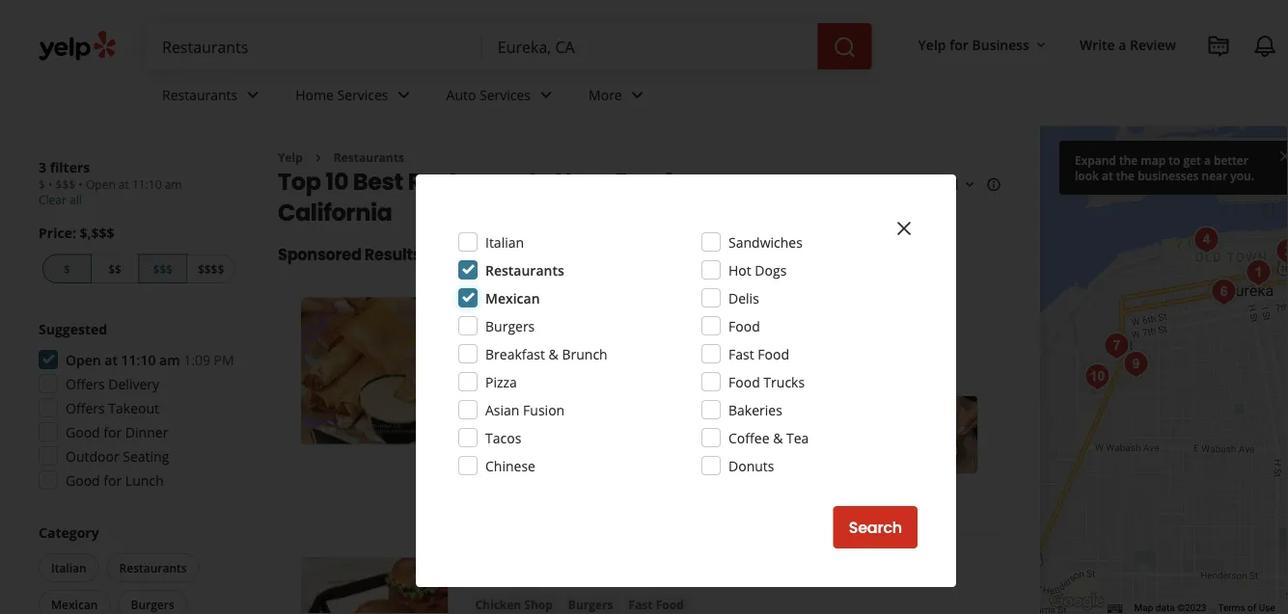 Task type: locate. For each thing, give the bounding box(es) containing it.
asian
[[485, 401, 520, 419]]

1 offers from the top
[[66, 375, 105, 393]]

1 vertical spatial $
[[64, 261, 70, 277]]

eureka,
[[615, 165, 701, 198]]

price: $,$$$ group
[[39, 223, 239, 288]]

burgers button down restaurants button
[[118, 591, 187, 615]]

restaurants
[[162, 86, 238, 104], [334, 150, 404, 166], [408, 165, 550, 198], [485, 261, 564, 279], [119, 560, 187, 576]]

category
[[39, 524, 99, 542]]

& for brunch
[[549, 345, 559, 363]]

2 good from the top
[[66, 471, 100, 490]]

fast food up day
[[523, 336, 578, 352]]

all
[[70, 192, 82, 208], [511, 365, 528, 384]]

1 horizontal spatial search
[[1163, 150, 1206, 169]]

0 horizontal spatial a
[[1119, 35, 1127, 54]]

0 horizontal spatial •
[[48, 177, 53, 193]]

0 horizontal spatial 24 chevron down v2 image
[[242, 83, 265, 107]]

1 horizontal spatial all
[[511, 365, 528, 384]]

mexican inside button
[[51, 597, 98, 613]]

fast food
[[523, 336, 578, 352], [729, 345, 789, 363], [629, 597, 684, 613]]

$$
[[108, 261, 122, 277]]

fast up food trucks
[[729, 345, 754, 363]]

24 chevron down v2 image inside auto services link
[[535, 83, 558, 107]]

review
[[1130, 35, 1177, 54]]

offers up the offers takeout
[[66, 375, 105, 393]]

fast food link up day
[[519, 335, 582, 354]]

rolled up bell® on the bottom of page
[[488, 416, 530, 435]]

$$$ down filters
[[56, 177, 75, 193]]

all down breakfast
[[511, 365, 528, 384]]

1 vertical spatial 11:10
[[121, 351, 156, 369]]

for left business
[[950, 35, 969, 54]]

0 vertical spatial fast food button
[[519, 335, 582, 354]]

italian inside button
[[51, 560, 86, 576]]

burgers down restaurants button
[[131, 597, 174, 613]]

for down the offers takeout
[[104, 423, 122, 442]]

search for search as map move
[[1163, 150, 1206, 169]]

24 chevron down v2 image left home
[[242, 83, 265, 107]]

©2023
[[1178, 603, 1207, 614]]

0 horizontal spatial $
[[39, 177, 45, 193]]

price:
[[39, 224, 76, 242]]

0 vertical spatial am
[[165, 177, 182, 193]]

0 horizontal spatial 24 chevron down v2 image
[[535, 83, 558, 107]]

fast food link
[[519, 335, 582, 354], [625, 595, 688, 615]]

1 horizontal spatial italian
[[485, 233, 524, 251]]

1 vertical spatial search
[[849, 517, 902, 539]]

search
[[1163, 150, 1206, 169], [849, 517, 902, 539]]

more
[[817, 436, 852, 454]]

24 chevron down v2 image inside "home services" link
[[392, 83, 416, 107]]

fast food button up day
[[519, 335, 582, 354]]

0 vertical spatial for
[[950, 35, 969, 54]]

1 horizontal spatial burgers
[[485, 317, 535, 335]]

1 vertical spatial am
[[159, 351, 180, 369]]

$ button
[[42, 254, 91, 284]]

2 horizontal spatial fast food
[[729, 345, 789, 363]]

24 chevron down v2 image right auto services
[[535, 83, 558, 107]]

1 vertical spatial fast food link
[[625, 595, 688, 615]]

1 horizontal spatial &
[[773, 429, 783, 447]]

0 vertical spatial yelp
[[918, 35, 946, 54]]

mexican inside "search" dialog
[[485, 289, 540, 307]]

at inside expand the map to get a better look at the businesses near you.
[[1102, 167, 1113, 183]]

1 horizontal spatial rolled
[[559, 436, 598, 454]]

1 horizontal spatial at
[[119, 177, 129, 193]]

2 horizontal spatial at
[[1102, 167, 1113, 183]]

0 horizontal spatial all
[[70, 192, 82, 208]]

coffee
[[729, 429, 770, 447]]

0 vertical spatial italian
[[485, 233, 524, 251]]

1 horizontal spatial chicken
[[533, 416, 587, 435]]

restaurants inside restaurants link
[[162, 86, 238, 104]]

0 vertical spatial restaurants link
[[147, 69, 280, 125]]

tacos el gallo image
[[1079, 358, 1117, 397]]

burgers button right shop
[[564, 595, 617, 615]]

0 horizontal spatial $$$
[[56, 177, 75, 193]]

restaurants link
[[147, 69, 280, 125], [334, 150, 404, 166]]

1 vertical spatial yelp
[[278, 150, 303, 166]]

1 horizontal spatial $
[[64, 261, 70, 277]]

24 chevron down v2 image inside more link
[[626, 83, 649, 107]]

sort:
[[824, 176, 854, 194]]

$$ button
[[91, 254, 139, 284]]

good up outdoor at the left bottom of the page
[[66, 423, 100, 442]]

1 horizontal spatial 24 chevron down v2 image
[[626, 83, 649, 107]]

for
[[950, 35, 969, 54], [104, 423, 122, 442], [104, 471, 122, 490]]

at right clear all link
[[119, 177, 129, 193]]

2 24 chevron down v2 image from the left
[[392, 83, 416, 107]]

next image
[[417, 360, 441, 383]]

taco up the tacos link
[[471, 298, 516, 324]]

$ down the 3
[[39, 177, 45, 193]]

at right the look
[[1102, 167, 1113, 183]]

tacos down asian
[[485, 429, 522, 447]]

11:10 up price: $,$$$ group
[[132, 177, 162, 193]]

1 vertical spatial fast food button
[[625, 595, 688, 615]]

0 horizontal spatial mexican
[[51, 597, 98, 613]]

for inside button
[[950, 35, 969, 54]]

0 horizontal spatial &
[[549, 345, 559, 363]]

& for tea
[[773, 429, 783, 447]]

open
[[86, 177, 116, 193], [66, 351, 101, 369], [471, 365, 508, 384]]

$ down price: $,$$$
[[64, 261, 70, 277]]

tacos
[[475, 336, 508, 352], [591, 416, 629, 435], [485, 429, 522, 447], [602, 436, 638, 454]]

los bagels image
[[1188, 221, 1226, 260]]

0 horizontal spatial burgers button
[[118, 591, 187, 615]]

italian
[[485, 233, 524, 251], [51, 560, 86, 576]]

chicken left shop
[[475, 597, 521, 613]]

map left to
[[1141, 152, 1166, 168]]

am inside 3 filters $ • $$$ • open at 11:10 am clear all
[[165, 177, 182, 193]]

0 horizontal spatial fast
[[523, 336, 547, 352]]

group
[[33, 319, 239, 496]]

0 horizontal spatial at
[[105, 351, 118, 369]]

1 horizontal spatial fast food link
[[625, 595, 688, 615]]

24 chevron down v2 image left auto
[[392, 83, 416, 107]]

1 horizontal spatial yelp
[[918, 35, 946, 54]]

fast for topmost fast food link
[[523, 336, 547, 352]]

0 vertical spatial good
[[66, 423, 100, 442]]

outdoor
[[66, 447, 119, 466]]

0 horizontal spatial fast food button
[[519, 335, 582, 354]]

0 horizontal spatial yelp
[[278, 150, 303, 166]]

breakfast & brunch
[[485, 345, 608, 363]]

offers for offers delivery
[[66, 375, 105, 393]]

fast food button for right fast food link
[[625, 595, 688, 615]]

•
[[48, 177, 53, 193], [78, 177, 83, 193]]

terms
[[1218, 603, 1246, 614]]

services right auto
[[480, 86, 531, 104]]

0 vertical spatial a
[[1119, 35, 1127, 54]]

map for to
[[1141, 152, 1166, 168]]

fast food right burgers link
[[629, 597, 684, 613]]

map right as on the right
[[1227, 150, 1255, 169]]

a right write at the right of page
[[1119, 35, 1127, 54]]

am
[[165, 177, 182, 193], [159, 351, 180, 369]]

$,$$$
[[80, 224, 114, 242]]

$$$ inside 3 filters $ • $$$ • open at 11:10 am clear all
[[56, 177, 75, 193]]

previous image
[[309, 360, 332, 383]]

fast up day
[[523, 336, 547, 352]]

$$$ right $$
[[153, 261, 173, 277]]

1 horizontal spatial fast
[[629, 597, 653, 613]]

filled
[[641, 436, 674, 454]]

0 vertical spatial $
[[39, 177, 45, 193]]

burgers right shop
[[568, 597, 613, 613]]

2 services from the left
[[480, 86, 531, 104]]

offers delivery
[[66, 375, 159, 393]]

map region
[[961, 117, 1288, 615]]

read more
[[781, 436, 852, 454]]

donuts
[[729, 457, 775, 475]]

1 vertical spatial mexican
[[51, 597, 98, 613]]

1 24 chevron down v2 image from the left
[[242, 83, 265, 107]]

italian up mexican button
[[51, 560, 86, 576]]

1 vertical spatial &
[[773, 429, 783, 447]]

24 chevron down v2 image
[[535, 83, 558, 107], [626, 83, 649, 107]]

am up price: $,$$$ group
[[165, 177, 182, 193]]

0 horizontal spatial map
[[1141, 152, 1166, 168]]

taco up chinese
[[488, 436, 517, 454]]

2 horizontal spatial burgers
[[568, 597, 613, 613]]

california
[[278, 196, 392, 229]]

2 vertical spatial for
[[104, 471, 122, 490]]

0 vertical spatial offers
[[66, 375, 105, 393]]

0 horizontal spatial fast food
[[523, 336, 578, 352]]

open for open at 11:10 am 1:09 pm
[[66, 351, 101, 369]]

chicken up bell® on the bottom of page
[[533, 416, 587, 435]]

good down outdoor at the left bottom of the page
[[66, 471, 100, 490]]

offers down offers delivery
[[66, 399, 105, 417]]

yelp for business
[[918, 35, 1030, 54]]

yelp inside button
[[918, 35, 946, 54]]

close image
[[1278, 147, 1288, 164]]

1 horizontal spatial 24 chevron down v2 image
[[392, 83, 416, 107]]

expand the map to get a better look at the businesses near you. tooltip
[[1060, 141, 1288, 195]]

1 horizontal spatial map
[[1227, 150, 1255, 169]]

bell®
[[521, 436, 555, 454]]

11:10
[[132, 177, 162, 193], [121, 351, 156, 369]]

open inside group
[[66, 351, 101, 369]]

shop
[[524, 597, 553, 613]]

tacos link
[[471, 335, 512, 354]]

fast food link right burgers link
[[625, 595, 688, 615]]

tacos inside button
[[475, 336, 508, 352]]

restaurants inside restaurants button
[[119, 560, 187, 576]]

fast food up food trucks
[[729, 345, 789, 363]]

1 horizontal spatial •
[[78, 177, 83, 193]]

1 vertical spatial all
[[511, 365, 528, 384]]

services for auto services
[[480, 86, 531, 104]]

at
[[1102, 167, 1113, 183], [119, 177, 129, 193], [105, 351, 118, 369]]

near
[[1202, 167, 1228, 183]]

& left tea
[[773, 429, 783, 447]]

0 horizontal spatial services
[[337, 86, 389, 104]]

burgers inside "search" dialog
[[485, 317, 535, 335]]

rolled down the rolled chicken tacos
[[559, 436, 598, 454]]

search dialog
[[0, 0, 1288, 615]]

coffee & tea
[[729, 429, 809, 447]]

fast right burgers link
[[629, 597, 653, 613]]

am inside group
[[159, 351, 180, 369]]

3
[[39, 158, 46, 176]]

sandwiches
[[729, 233, 803, 251]]

mexican down italian button
[[51, 597, 98, 613]]

auto services link
[[431, 69, 573, 125]]

& up day
[[549, 345, 559, 363]]

0 horizontal spatial fast food link
[[519, 335, 582, 354]]

a right get
[[1204, 152, 1211, 168]]

0 vertical spatial all
[[70, 192, 82, 208]]

mexican up tacos button
[[485, 289, 540, 307]]

1 vertical spatial for
[[104, 423, 122, 442]]

1 horizontal spatial a
[[1204, 152, 1211, 168]]

open down filters
[[86, 177, 116, 193]]

fast food button right burgers link
[[625, 595, 688, 615]]

1 vertical spatial rolled
[[559, 436, 598, 454]]

offers
[[66, 375, 105, 393], [66, 399, 105, 417]]

burgers inside category "group"
[[131, 597, 174, 613]]

for down outdoor seating
[[104, 471, 122, 490]]

the
[[1120, 152, 1138, 168], [1116, 167, 1135, 183]]

rolled chicken tacos
[[488, 416, 629, 435]]

1 horizontal spatial services
[[480, 86, 531, 104]]

tacos button
[[471, 335, 512, 354]]

1 vertical spatial italian
[[51, 560, 86, 576]]

expand
[[1075, 152, 1117, 168]]

$$$
[[56, 177, 75, 193], [153, 261, 173, 277]]

1 services from the left
[[337, 86, 389, 104]]

services right home
[[337, 86, 389, 104]]

chicken.
[[837, 436, 890, 454]]

1 vertical spatial a
[[1204, 152, 1211, 168]]

1 vertical spatial taco
[[488, 436, 517, 454]]

fast inside "search" dialog
[[729, 345, 754, 363]]

16 chevron down v2 image
[[1034, 37, 1049, 53]]

24 chevron down v2 image right more
[[626, 83, 649, 107]]

taco bell® rolled tacos filled with premium shredded chicken.
[[488, 436, 890, 454]]

$$$ inside button
[[153, 261, 173, 277]]

map inside expand the map to get a better look at the businesses near you.
[[1141, 152, 1166, 168]]

0 horizontal spatial search
[[849, 517, 902, 539]]

0 horizontal spatial burgers
[[131, 597, 174, 613]]

11:10 up delivery in the left bottom of the page
[[121, 351, 156, 369]]

2 offers from the top
[[66, 399, 105, 417]]

map for move
[[1227, 150, 1255, 169]]

0 vertical spatial 11:10
[[132, 177, 162, 193]]

0 vertical spatial $$$
[[56, 177, 75, 193]]

good
[[66, 423, 100, 442], [66, 471, 100, 490]]

1 vertical spatial restaurants link
[[334, 150, 404, 166]]

all right clear
[[70, 192, 82, 208]]

1 vertical spatial chicken
[[475, 597, 521, 613]]

filters
[[50, 158, 90, 176]]

0 vertical spatial taco
[[471, 298, 516, 324]]

results
[[365, 244, 421, 266]]

for for business
[[950, 35, 969, 54]]

google image
[[1045, 590, 1109, 615]]

24 chevron down v2 image
[[242, 83, 265, 107], [392, 83, 416, 107]]

burgers up breakfast
[[485, 317, 535, 335]]

chicken shop link
[[471, 595, 557, 615]]

1 vertical spatial $$$
[[153, 261, 173, 277]]

food up day
[[550, 336, 578, 352]]

1 horizontal spatial fast food button
[[625, 595, 688, 615]]

1 vertical spatial offers
[[66, 399, 105, 417]]

food up bakeries
[[729, 373, 760, 391]]

asian fusion
[[485, 401, 565, 419]]

category group
[[35, 523, 239, 615]]

good for dinner
[[66, 423, 168, 442]]

1 vertical spatial good
[[66, 471, 100, 490]]

burgers button
[[118, 591, 187, 615], [564, 595, 617, 615]]

breakfast
[[485, 345, 545, 363]]

burgers button inside category "group"
[[118, 591, 187, 615]]

yelp left business
[[918, 35, 946, 54]]

1 good from the top
[[66, 423, 100, 442]]

0 vertical spatial &
[[549, 345, 559, 363]]

services inside "home services" link
[[337, 86, 389, 104]]

yelp left 16 chevron right v2 icon
[[278, 150, 303, 166]]

open down the tacos link
[[471, 365, 508, 384]]

1 horizontal spatial mexican
[[485, 289, 540, 307]]

for for dinner
[[104, 423, 122, 442]]

open down the suggested
[[66, 351, 101, 369]]

1 • from the left
[[48, 177, 53, 193]]

services inside auto services link
[[480, 86, 531, 104]]

tea
[[787, 429, 809, 447]]

1 horizontal spatial $$$
[[153, 261, 173, 277]]

search inside button
[[849, 517, 902, 539]]

0 vertical spatial mexican
[[485, 289, 540, 307]]

yelp for yelp link
[[278, 150, 303, 166]]

search for search
[[849, 517, 902, 539]]

slideshow element
[[301, 298, 448, 445]]

1 24 chevron down v2 image from the left
[[535, 83, 558, 107]]

auto services
[[446, 86, 531, 104]]

0 horizontal spatial italian
[[51, 560, 86, 576]]

use
[[1259, 603, 1276, 614]]

24 chevron down v2 image for more
[[626, 83, 649, 107]]

2 24 chevron down v2 image from the left
[[626, 83, 649, 107]]

at up offers delivery
[[105, 351, 118, 369]]

good for lunch
[[66, 471, 164, 490]]

0 horizontal spatial rolled
[[488, 416, 530, 435]]

am left 1:09 at the bottom left of page
[[159, 351, 180, 369]]

0 horizontal spatial restaurants link
[[147, 69, 280, 125]]

tacos up the "open all day"
[[475, 336, 508, 352]]

restaurants inside top 10 best restaurants near eureka, california
[[408, 165, 550, 198]]

italian down top 10 best restaurants near eureka, california
[[485, 233, 524, 251]]

None search field
[[147, 23, 876, 69]]

0 vertical spatial search
[[1163, 150, 1206, 169]]

0 horizontal spatial chicken
[[475, 597, 521, 613]]

a inside "link"
[[1119, 35, 1127, 54]]

2 horizontal spatial fast
[[729, 345, 754, 363]]



Task type: describe. For each thing, give the bounding box(es) containing it.
delivery
[[108, 375, 159, 393]]

near
[[555, 165, 611, 198]]

fast food button for topmost fast food link
[[519, 335, 582, 354]]

$ inside 3 filters $ • $$$ • open at 11:10 am clear all
[[39, 177, 45, 193]]

home services
[[296, 86, 389, 104]]

sponsored
[[278, 244, 362, 266]]

dinner
[[125, 423, 168, 442]]

shredded
[[772, 436, 833, 454]]

american (traditional) button
[[590, 335, 728, 354]]

all inside 3 filters $ • $$$ • open at 11:10 am clear all
[[70, 192, 82, 208]]

taco for taco bell
[[471, 298, 516, 324]]

business
[[972, 35, 1030, 54]]

premium
[[710, 436, 768, 454]]

food trucks
[[729, 373, 805, 391]]

16 info v2 image
[[986, 177, 1002, 193]]

taco bell link
[[471, 298, 557, 324]]

paul's live from new york pizza image
[[1205, 273, 1244, 312]]

0 vertical spatial fast food link
[[519, 335, 582, 354]]

as
[[1209, 150, 1223, 169]]

good for good for dinner
[[66, 423, 100, 442]]

auto
[[446, 86, 476, 104]]

yelp link
[[278, 150, 303, 166]]

you.
[[1231, 167, 1255, 183]]

terms of use
[[1218, 603, 1276, 614]]

close image
[[893, 217, 916, 240]]

open inside 3 filters $ • $$$ • open at 11:10 am clear all
[[86, 177, 116, 193]]

write
[[1080, 35, 1115, 54]]

search as map move
[[1163, 150, 1288, 169]]

brunch
[[562, 345, 608, 363]]

restaurants inside "search" dialog
[[485, 261, 564, 279]]

hot dogs
[[729, 261, 787, 279]]

with
[[678, 436, 707, 454]]

yelp for yelp for business
[[918, 35, 946, 54]]

fast for right fast food link
[[629, 597, 653, 613]]

american
[[594, 336, 649, 352]]

hot
[[729, 261, 752, 279]]

group containing suggested
[[33, 319, 239, 496]]

search button
[[834, 507, 918, 549]]

burgers inside burgers link
[[568, 597, 613, 613]]

tacos right fusion
[[591, 416, 629, 435]]

move
[[1259, 150, 1288, 169]]

user actions element
[[903, 24, 1288, 143]]

24 chevron down v2 image for auto services
[[535, 83, 558, 107]]

bell
[[521, 298, 557, 324]]

pizza
[[485, 373, 517, 391]]

taco bell image
[[301, 298, 448, 445]]

day
[[531, 365, 555, 384]]

at inside group
[[105, 351, 118, 369]]

italian button
[[39, 554, 99, 583]]

panda cafe image
[[1098, 327, 1136, 366]]

pm
[[214, 351, 234, 369]]

trucks
[[764, 373, 805, 391]]

of
[[1248, 603, 1257, 614]]

american (traditional)
[[594, 336, 724, 352]]

raliberto's taco shop image
[[1270, 233, 1288, 271]]

search image
[[834, 36, 857, 59]]

the right the look
[[1116, 167, 1135, 183]]

business categories element
[[147, 69, 1288, 125]]

home services link
[[280, 69, 431, 125]]

good for good for lunch
[[66, 471, 100, 490]]

clear all link
[[39, 192, 82, 208]]

data
[[1156, 603, 1175, 614]]

food down the delis
[[729, 317, 760, 335]]

chicken shop
[[475, 597, 553, 613]]

open at 11:10 am 1:09 pm
[[66, 351, 234, 369]]

restaurants button
[[107, 554, 199, 583]]

0 vertical spatial chicken
[[533, 416, 587, 435]]

fusion
[[523, 401, 565, 419]]

projects image
[[1207, 35, 1231, 58]]

1 horizontal spatial burgers button
[[564, 595, 617, 615]]

home
[[296, 86, 334, 104]]

burgers link
[[564, 595, 617, 615]]

businesses
[[1138, 167, 1199, 183]]

a inside expand the map to get a better look at the businesses near you.
[[1204, 152, 1211, 168]]

16 chevron right v2 image
[[311, 150, 326, 166]]

3 filters $ • $$$ • open at 11:10 am clear all
[[39, 158, 182, 208]]

mexican button
[[39, 591, 110, 615]]

yelp for business button
[[911, 27, 1057, 62]]

food up food trucks
[[758, 345, 789, 363]]

10
[[326, 165, 349, 198]]

lunch
[[125, 471, 164, 490]]

takeout
[[108, 399, 159, 417]]

suggested
[[39, 320, 107, 338]]

24 chevron down v2 image for home services
[[392, 83, 416, 107]]

the grind cafe image
[[1240, 254, 1278, 292]]

for for lunch
[[104, 471, 122, 490]]

fast food inside "search" dialog
[[729, 345, 789, 363]]

clear
[[39, 192, 67, 208]]

expand the map to get a better look at the businesses near you.
[[1075, 152, 1255, 183]]

2 • from the left
[[78, 177, 83, 193]]

american (traditional) link
[[590, 335, 728, 354]]

read
[[781, 436, 813, 454]]

offers for offers takeout
[[66, 399, 105, 417]]

bulldoggies image
[[1117, 346, 1156, 384]]

top
[[278, 165, 321, 198]]

chinese
[[485, 457, 536, 475]]

services for home services
[[337, 86, 389, 104]]

italian inside "search" dialog
[[485, 233, 524, 251]]

bakeries
[[729, 401, 783, 419]]

top 10 best restaurants near eureka, california
[[278, 165, 701, 229]]

$$$$ button
[[187, 254, 236, 284]]

best
[[353, 165, 403, 198]]

more link
[[573, 69, 665, 125]]

at inside 3 filters $ • $$$ • open at 11:10 am clear all
[[119, 177, 129, 193]]

24 chevron down v2 image for restaurants
[[242, 83, 265, 107]]

dogs
[[755, 261, 787, 279]]

outdoor seating
[[66, 447, 169, 466]]

better
[[1214, 152, 1249, 168]]

(traditional)
[[652, 336, 724, 352]]

offers takeout
[[66, 399, 159, 417]]

taco for taco bell® rolled tacos filled with premium shredded chicken.
[[488, 436, 517, 454]]

delis
[[729, 289, 759, 307]]

open all day
[[471, 365, 555, 384]]

$ inside button
[[64, 261, 70, 277]]

to
[[1169, 152, 1181, 168]]

food right burgers link
[[656, 597, 684, 613]]

map
[[1135, 603, 1154, 614]]

11:10 inside 3 filters $ • $$$ • open at 11:10 am clear all
[[132, 177, 162, 193]]

1 horizontal spatial fast food
[[629, 597, 684, 613]]

get
[[1184, 152, 1201, 168]]

chicken inside button
[[475, 597, 521, 613]]

1 horizontal spatial restaurants link
[[334, 150, 404, 166]]

notifications image
[[1254, 35, 1277, 58]]

keyboard shortcuts image
[[1108, 605, 1123, 614]]

0 vertical spatial rolled
[[488, 416, 530, 435]]

the right expand
[[1120, 152, 1138, 168]]

tacos left filled
[[602, 436, 638, 454]]

sponsored results
[[278, 244, 421, 266]]

tacos inside "search" dialog
[[485, 429, 522, 447]]

open for open all day
[[471, 365, 508, 384]]

11:10 inside group
[[121, 351, 156, 369]]

write a review
[[1080, 35, 1177, 54]]



Task type: vqa. For each thing, say whether or not it's contained in the screenshot.
Terms
yes



